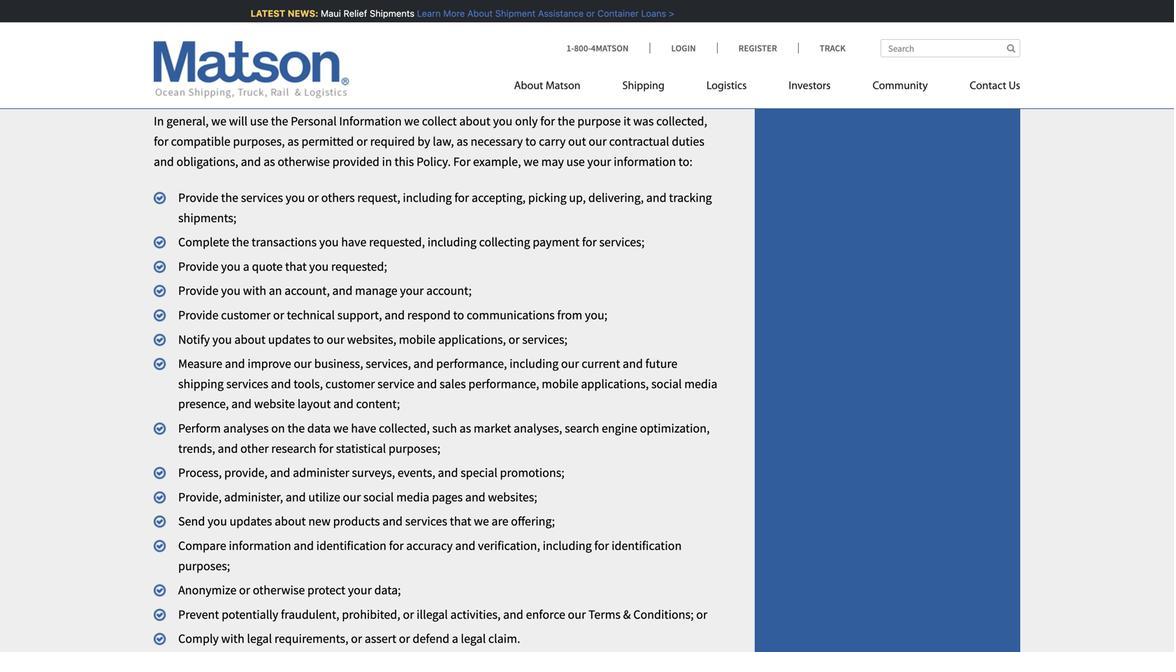 Task type: vqa. For each thing, say whether or not it's contained in the screenshot.
the top correspondence
no



Task type: describe. For each thing, give the bounding box(es) containing it.
Search search field
[[881, 39, 1020, 57]]

purposes; inside compare information and identification for accuracy and verification, including for identification purposes;
[[178, 558, 230, 574]]

maui
[[317, 8, 337, 19]]

compare information and identification for accuracy and verification, including for identification purposes;
[[178, 538, 682, 574]]

provide customer or technical support, and respond to communications from you;
[[178, 307, 607, 323]]

events,
[[398, 465, 435, 481]]

necessary inside we only collect and use sensitive personal information as necessary to provide you with goods and services, and do not sell or share sensitive personal information.
[[559, 34, 614, 49]]

with inside we only collect and use sensitive personal information as necessary to provide you with goods and services, and do not sell or share sensitive personal information.
[[154, 54, 179, 70]]

analyses
[[223, 420, 269, 436]]

protect
[[307, 582, 345, 598]]

complete
[[178, 234, 229, 250]]

search image
[[1007, 44, 1015, 53]]

fraudulent,
[[281, 607, 339, 622]]

and right goods
[[217, 54, 238, 70]]

provided
[[332, 154, 379, 169]]

compare
[[178, 538, 226, 553]]

process,
[[178, 465, 222, 481]]

accepting,
[[472, 190, 526, 205]]

for up terms
[[594, 538, 609, 553]]

service
[[377, 376, 414, 392]]

you right notify
[[212, 331, 232, 347]]

and left do at the left of page
[[292, 54, 313, 70]]

was
[[633, 113, 654, 129]]

or up the potentially
[[239, 582, 250, 598]]

in
[[382, 154, 392, 169]]

notify
[[178, 331, 210, 347]]

1 vertical spatial sensitive
[[423, 54, 474, 70]]

news:
[[284, 8, 315, 19]]

provide, administer, and utilize our social media pages and websites;
[[178, 489, 537, 505]]

community link
[[852, 74, 949, 102]]

provide,
[[224, 465, 268, 481]]

1 legal from the left
[[247, 631, 272, 647]]

the right complete
[[232, 234, 249, 250]]

0 horizontal spatial mobile
[[399, 331, 436, 347]]

including inside compare information and identification for accuracy and verification, including for identification purposes;
[[543, 538, 592, 553]]

1 horizontal spatial that
[[450, 513, 471, 529]]

promotions;
[[500, 465, 564, 481]]

you inside provide the services you or others request, including for accepting, picking up, delivering, and tracking shipments;
[[286, 190, 305, 205]]

requirements,
[[274, 631, 348, 647]]

and up website
[[271, 376, 291, 392]]

and up service
[[413, 356, 434, 372]]

relief
[[340, 8, 363, 19]]

to down "account;"
[[453, 307, 464, 323]]

1 vertical spatial updates
[[230, 513, 272, 529]]

our up business,
[[327, 331, 345, 347]]

personal for collect
[[291, 113, 337, 129]]

0 horizontal spatial your
[[348, 582, 372, 598]]

for inside provide the services you or others request, including for accepting, picking up, delivering, and tracking shipments;
[[454, 190, 469, 205]]

or down communications
[[508, 331, 520, 347]]

and up pages
[[438, 465, 458, 481]]

and left improve
[[225, 356, 245, 372]]

measure
[[178, 356, 222, 372]]

loans
[[637, 8, 663, 19]]

provide you with an account, and manage your account;
[[178, 283, 472, 299]]

to down the technical
[[313, 331, 324, 347]]

other
[[240, 440, 269, 456]]

2 horizontal spatial personal
[[477, 54, 525, 70]]

2 legal from the left
[[461, 631, 486, 647]]

layout
[[298, 396, 331, 412]]

you up requested;
[[319, 234, 339, 250]]

compatible
[[171, 133, 230, 149]]

how we use information
[[154, 85, 337, 104]]

provide for provide you a quote that you requested;
[[178, 259, 219, 274]]

general,
[[166, 113, 209, 129]]

obligations,
[[176, 154, 238, 169]]

or right conditions;
[[696, 607, 707, 622]]

0 horizontal spatial that
[[285, 259, 307, 274]]

your inside in general, we will use the personal information we collect about you only for the purpose it was collected, for compatible purposes, as permitted or required by law, as necessary to carry out our contractual duties and obligations, and as otherwise provided in this policy. for example, we may use your information to:
[[587, 154, 611, 169]]

2 identification from the left
[[612, 538, 682, 553]]

including inside measure and improve our business, services, and performance, including our current and future shipping services and tools, customer service and sales performance, mobile applications, social media presence, and website layout and content;
[[510, 356, 559, 372]]

goods
[[181, 54, 215, 70]]

and right layout
[[333, 396, 354, 412]]

and right products
[[382, 513, 403, 529]]

contact
[[970, 81, 1006, 92]]

including down provide the services you or others request, including for accepting, picking up, delivering, and tracking shipments;
[[427, 234, 477, 250]]

to inside in general, we will use the personal information we collect about you only for the purpose it was collected, for compatible purposes, as permitted or required by law, as necessary to carry out our contractual duties and obligations, and as otherwise provided in this policy. for example, we may use your information to:
[[525, 133, 536, 149]]

our up tools,
[[294, 356, 312, 372]]

account,
[[285, 283, 330, 299]]

how
[[154, 85, 187, 104]]

support,
[[337, 307, 382, 323]]

others
[[321, 190, 355, 205]]

communications
[[467, 307, 555, 323]]

and down 'manage'
[[385, 307, 405, 323]]

as right purposes,
[[287, 133, 299, 149]]

and down in
[[154, 154, 174, 169]]

for left accuracy
[[389, 538, 404, 553]]

or right assert
[[399, 631, 410, 647]]

logistics
[[706, 81, 747, 92]]

0 vertical spatial applications,
[[438, 331, 506, 347]]

container
[[594, 8, 635, 19]]

complete the transactions you have requested, including collecting payment for services;
[[178, 234, 645, 250]]

we
[[239, 34, 256, 49]]

on
[[271, 420, 285, 436]]

4matson
[[591, 42, 629, 54]]

community
[[873, 81, 928, 92]]

and up analyses
[[231, 396, 252, 412]]

more
[[440, 8, 461, 19]]

or left assert
[[351, 631, 362, 647]]

otherwise inside in general, we will use the personal information we collect about you only for the purpose it was collected, for compatible purposes, as permitted or required by law, as necessary to carry out our contractual duties and obligations, and as otherwise provided in this policy. for example, we may use your information to:
[[278, 154, 330, 169]]

collected, inside perform analyses on the data we have collected, such as market analyses, search engine optimization, trends, and other research for statistical purposes;
[[379, 420, 430, 436]]

for right payment
[[582, 234, 597, 250]]

transactions
[[252, 234, 317, 250]]

our left terms
[[568, 607, 586, 622]]

and down research
[[270, 465, 290, 481]]

information for personal
[[475, 34, 541, 49]]

for up carry on the left of the page
[[540, 113, 555, 129]]

current
[[582, 356, 620, 372]]

technical
[[287, 307, 335, 323]]

applications, inside measure and improve our business, services, and performance, including our current and future shipping services and tools, customer service and sales performance, mobile applications, social media presence, and website layout and content;
[[581, 376, 649, 392]]

requested,
[[369, 234, 425, 250]]

0 vertical spatial performance,
[[436, 356, 507, 372]]

you up provide you with an account, and manage your account;
[[309, 259, 329, 274]]

permitted
[[301, 133, 354, 149]]

information
[[243, 85, 337, 104]]

services, inside we only collect and use sensitive personal information as necessary to provide you with goods and services, and do not sell or share sensitive personal information.
[[241, 54, 289, 70]]

we up 'by'
[[404, 113, 419, 129]]

1 vertical spatial a
[[452, 631, 458, 647]]

1 vertical spatial otherwise
[[253, 582, 305, 598]]

provide the services you or others request, including for accepting, picking up, delivering, and tracking shipments;
[[178, 190, 712, 226]]

the up out
[[558, 113, 575, 129]]

1 vertical spatial social
[[363, 489, 394, 505]]

and down the new
[[294, 538, 314, 553]]

or left "illegal"
[[403, 607, 414, 622]]

you;
[[585, 307, 607, 323]]

collect inside in general, we will use the personal information we collect about you only for the purpose it was collected, for compatible purposes, as permitted or required by law, as necessary to carry out our contractual duties and obligations, and as otherwise provided in this policy. for example, we may use your information to:
[[422, 113, 457, 129]]

you right send at left
[[208, 513, 227, 529]]

business,
[[314, 356, 363, 372]]

for down in
[[154, 133, 168, 149]]

purpose
[[577, 113, 621, 129]]

optimization,
[[640, 420, 710, 436]]

and down special
[[465, 489, 485, 505]]

0 horizontal spatial media
[[396, 489, 429, 505]]

comply
[[178, 631, 219, 647]]

information for or
[[339, 113, 402, 129]]

administer,
[[224, 489, 283, 505]]

from
[[557, 307, 582, 323]]

you left an
[[221, 283, 241, 299]]

our left current
[[561, 356, 579, 372]]

are
[[492, 513, 508, 529]]

shipping
[[178, 376, 224, 392]]

perform analyses on the data we have collected, such as market analyses, search engine optimization, trends, and other research for statistical purposes;
[[178, 420, 710, 456]]

anonymize
[[178, 582, 236, 598]]

as right law,
[[456, 133, 468, 149]]

about matson
[[514, 81, 580, 92]]

services inside provide the services you or others request, including for accepting, picking up, delivering, and tracking shipments;
[[241, 190, 283, 205]]

and down purposes,
[[241, 154, 261, 169]]

and up claim.
[[503, 607, 523, 622]]

1 identification from the left
[[316, 538, 386, 553]]

not
[[332, 54, 351, 70]]

quote
[[252, 259, 283, 274]]

sell
[[353, 54, 373, 70]]

learn
[[413, 8, 437, 19]]

login link
[[650, 42, 717, 54]]

2 horizontal spatial use
[[566, 154, 585, 169]]

we left are in the bottom of the page
[[474, 513, 489, 529]]

media inside measure and improve our business, services, and performance, including our current and future shipping services and tools, customer service and sales performance, mobile applications, social media presence, and website layout and content;
[[684, 376, 717, 392]]

1 vertical spatial performance,
[[468, 376, 539, 392]]



Task type: locate. For each thing, give the bounding box(es) containing it.
legal down the potentially
[[247, 631, 272, 647]]

or inside we only collect and use sensitive personal information as necessary to provide you with goods and services, and do not sell or share sensitive personal information.
[[375, 54, 387, 70]]

2 vertical spatial about
[[275, 513, 306, 529]]

purposes;
[[389, 440, 440, 456], [178, 558, 230, 574]]

provide
[[178, 190, 219, 205], [178, 259, 219, 274], [178, 283, 219, 299], [178, 307, 219, 323]]

1 horizontal spatial applications,
[[581, 376, 649, 392]]

that down pages
[[450, 513, 471, 529]]

purposes; inside perform analyses on the data we have collected, such as market analyses, search engine optimization, trends, and other research for statistical purposes;
[[389, 440, 440, 456]]

provide
[[630, 34, 673, 49]]

that up account, on the top of page
[[285, 259, 307, 274]]

1 horizontal spatial your
[[400, 283, 424, 299]]

1 horizontal spatial use
[[348, 34, 367, 49]]

login
[[671, 42, 696, 54]]

information inside in general, we will use the personal information we collect about you only for the purpose it was collected, for compatible purposes, as permitted or required by law, as necessary to carry out our contractual duties and obligations, and as otherwise provided in this policy. for example, we may use your information to:
[[339, 113, 402, 129]]

research
[[271, 440, 316, 456]]

0 horizontal spatial applications,
[[438, 331, 506, 347]]

have inside perform analyses on the data we have collected, such as market analyses, search engine optimization, trends, and other research for statistical purposes;
[[351, 420, 376, 436]]

updates up improve
[[268, 331, 311, 347]]

4 provide from the top
[[178, 307, 219, 323]]

1 vertical spatial information
[[339, 113, 402, 129]]

to inside we only collect and use sensitive personal information as necessary to provide you with goods and services, and do not sell or share sensitive personal information.
[[616, 34, 628, 49]]

and left future
[[623, 356, 643, 372]]

out
[[568, 133, 586, 149]]

0 horizontal spatial information
[[229, 538, 291, 553]]

2 horizontal spatial about
[[459, 113, 490, 129]]

manage
[[355, 283, 397, 299]]

you inside in general, we will use the personal information we collect about you only for the purpose it was collected, for compatible purposes, as permitted or required by law, as necessary to carry out our contractual duties and obligations, and as otherwise provided in this policy. for example, we may use your information to:
[[493, 113, 512, 129]]

0 horizontal spatial necessary
[[471, 133, 523, 149]]

sensitive right share
[[423, 54, 474, 70]]

as right such
[[459, 420, 471, 436]]

your up prohibited,
[[348, 582, 372, 598]]

1 horizontal spatial services;
[[599, 234, 645, 250]]

1 horizontal spatial purposes;
[[389, 440, 440, 456]]

terms
[[588, 607, 621, 622]]

2 vertical spatial with
[[221, 631, 244, 647]]

example,
[[473, 154, 521, 169]]

collected,
[[656, 113, 707, 129], [379, 420, 430, 436]]

1 horizontal spatial sensitive
[[423, 54, 474, 70]]

with
[[154, 54, 179, 70], [243, 283, 266, 299], [221, 631, 244, 647]]

have up statistical
[[351, 420, 376, 436]]

you down complete
[[221, 259, 241, 274]]

for
[[540, 113, 555, 129], [154, 133, 168, 149], [454, 190, 469, 205], [582, 234, 597, 250], [319, 440, 333, 456], [389, 538, 404, 553], [594, 538, 609, 553]]

and right accuracy
[[455, 538, 475, 553]]

0 vertical spatial that
[[285, 259, 307, 274]]

statistical
[[336, 440, 386, 456]]

collecting
[[479, 234, 530, 250]]

have
[[341, 234, 366, 250], [351, 420, 376, 436]]

applications, down current
[[581, 376, 649, 392]]

social down surveys,
[[363, 489, 394, 505]]

including inside provide the services you or others request, including for accepting, picking up, delivering, and tracking shipments;
[[403, 190, 452, 205]]

provide for provide the services you or others request, including for accepting, picking up, delivering, and tracking shipments;
[[178, 190, 219, 205]]

0 horizontal spatial personal
[[291, 113, 337, 129]]

necessary
[[559, 34, 614, 49], [471, 133, 523, 149]]

1 vertical spatial about
[[234, 331, 266, 347]]

improve
[[248, 356, 291, 372]]

1-
[[566, 42, 574, 54]]

as inside perform analyses on the data we have collected, such as market analyses, search engine optimization, trends, and other research for statistical purposes;
[[459, 420, 471, 436]]

new
[[308, 513, 331, 529]]

1 horizontal spatial personal
[[423, 34, 472, 49]]

0 horizontal spatial services;
[[522, 331, 567, 347]]

1 horizontal spatial services,
[[366, 356, 411, 372]]

blue matson logo with ocean, shipping, truck, rail and logistics written beneath it. image
[[154, 41, 349, 99]]

0 vertical spatial purposes;
[[389, 440, 440, 456]]

about up improve
[[234, 331, 266, 347]]

as down purposes,
[[264, 154, 275, 169]]

1 vertical spatial use
[[250, 113, 268, 129]]

or inside in general, we will use the personal information we collect about you only for the purpose it was collected, for compatible purposes, as permitted or required by law, as necessary to carry out our contractual duties and obligations, and as otherwise provided in this policy. for example, we may use your information to:
[[356, 133, 368, 149]]

with down the potentially
[[221, 631, 244, 647]]

or inside provide the services you or others request, including for accepting, picking up, delivering, and tracking shipments;
[[308, 190, 319, 205]]

1 horizontal spatial media
[[684, 376, 717, 392]]

0 horizontal spatial legal
[[247, 631, 272, 647]]

in
[[154, 113, 164, 129]]

about left the new
[[275, 513, 306, 529]]

1 horizontal spatial about
[[275, 513, 306, 529]]

1 horizontal spatial social
[[651, 376, 682, 392]]

1 vertical spatial services
[[226, 376, 268, 392]]

2 provide from the top
[[178, 259, 219, 274]]

0 vertical spatial with
[[154, 54, 179, 70]]

services; down from
[[522, 331, 567, 347]]

top menu navigation
[[514, 74, 1020, 102]]

use for and
[[348, 34, 367, 49]]

about inside top menu navigation
[[514, 81, 543, 92]]

1 horizontal spatial collect
[[422, 113, 457, 129]]

search
[[565, 420, 599, 436]]

us
[[1009, 81, 1020, 92]]

1 vertical spatial collect
[[422, 113, 457, 129]]

identification
[[316, 538, 386, 553], [612, 538, 682, 553]]

or left container
[[582, 8, 591, 19]]

the inside perform analyses on the data we have collected, such as market analyses, search engine optimization, trends, and other research for statistical purposes;
[[287, 420, 305, 436]]

register
[[739, 42, 777, 54]]

0 horizontal spatial about
[[234, 331, 266, 347]]

contact us link
[[949, 74, 1020, 102]]

matson
[[546, 81, 580, 92]]

websites,
[[347, 331, 396, 347]]

for
[[453, 154, 471, 169]]

personal down more
[[423, 34, 472, 49]]

collected, up duties in the top right of the page
[[656, 113, 707, 129]]

only right "we"
[[258, 34, 283, 49]]

1 vertical spatial services;
[[522, 331, 567, 347]]

&
[[623, 607, 631, 622]]

information inside we only collect and use sensitive personal information as necessary to provide you with goods and services, and do not sell or share sensitive personal information.
[[475, 34, 541, 49]]

the right on
[[287, 420, 305, 436]]

1 vertical spatial personal
[[477, 54, 525, 70]]

provide,
[[178, 489, 222, 505]]

1 horizontal spatial necessary
[[559, 34, 614, 49]]

latest
[[247, 8, 282, 19]]

information up required
[[339, 113, 402, 129]]

you left others
[[286, 190, 305, 205]]

customer
[[221, 307, 271, 323], [325, 376, 375, 392]]

we left the will
[[211, 113, 226, 129]]

1 horizontal spatial mobile
[[542, 376, 578, 392]]

0 horizontal spatial use
[[250, 113, 268, 129]]

pages
[[432, 489, 463, 505]]

collect inside we only collect and use sensitive personal information as necessary to provide you with goods and services, and do not sell or share sensitive personal information.
[[285, 34, 322, 49]]

0 horizontal spatial identification
[[316, 538, 386, 553]]

legal down the activities,
[[461, 631, 486, 647]]

only inside we only collect and use sensitive personal information as necessary to provide you with goods and services, and do not sell or share sensitive personal information.
[[258, 34, 283, 49]]

otherwise down the permitted
[[278, 154, 330, 169]]

conditions;
[[633, 607, 694, 622]]

process, provide, and administer surveys, events, and special promotions;
[[178, 465, 564, 481]]

to left carry on the left of the page
[[525, 133, 536, 149]]

about left matson
[[514, 81, 543, 92]]

customer inside measure and improve our business, services, and performance, including our current and future shipping services and tools, customer service and sales performance, mobile applications, social media presence, and website layout and content;
[[325, 376, 375, 392]]

0 vertical spatial services,
[[241, 54, 289, 70]]

with left an
[[243, 283, 266, 299]]

law,
[[433, 133, 454, 149]]

for inside perform analyses on the data we have collected, such as market analyses, search engine optimization, trends, and other research for statistical purposes;
[[319, 440, 333, 456]]

1 vertical spatial collected,
[[379, 420, 430, 436]]

0 vertical spatial personal
[[423, 34, 472, 49]]

or down an
[[273, 307, 284, 323]]

800-
[[574, 42, 591, 54]]

shipping link
[[601, 74, 686, 102]]

and left other
[[218, 440, 238, 456]]

services; for complete the transactions you have requested, including collecting payment for services;
[[599, 234, 645, 250]]

otherwise up the potentially
[[253, 582, 305, 598]]

personal for necessary
[[423, 34, 472, 49]]

1 vertical spatial about
[[514, 81, 543, 92]]

1 vertical spatial information
[[229, 538, 291, 553]]

the inside provide the services you or others request, including for accepting, picking up, delivering, and tracking shipments;
[[221, 190, 238, 205]]

as left the 1-
[[544, 34, 556, 49]]

1 vertical spatial applications,
[[581, 376, 649, 392]]

customer down an
[[221, 307, 271, 323]]

services,
[[241, 54, 289, 70], [366, 356, 411, 372]]

0 vertical spatial only
[[258, 34, 283, 49]]

information inside compare information and identification for accuracy and verification, including for identification purposes;
[[229, 538, 291, 553]]

None search field
[[881, 39, 1020, 57]]

claim.
[[488, 631, 520, 647]]

including down communications
[[510, 356, 559, 372]]

legal
[[247, 631, 272, 647], [461, 631, 486, 647]]

1 vertical spatial media
[[396, 489, 429, 505]]

personal inside in general, we will use the personal information we collect about you only for the purpose it was collected, for compatible purposes, as permitted or required by law, as necessary to carry out our contractual duties and obligations, and as otherwise provided in this policy. for example, we may use your information to:
[[291, 113, 337, 129]]

1 vertical spatial mobile
[[542, 376, 578, 392]]

collected, down content;
[[379, 420, 430, 436]]

special
[[461, 465, 497, 481]]

services up transactions
[[241, 190, 283, 205]]

1 vertical spatial necessary
[[471, 133, 523, 149]]

0 vertical spatial sensitive
[[370, 34, 421, 49]]

delivering,
[[588, 190, 644, 205]]

use inside we only collect and use sensitive personal information as necessary to provide you with goods and services, and do not sell or share sensitive personal information.
[[348, 34, 367, 49]]

accuracy
[[406, 538, 453, 553]]

collect
[[285, 34, 322, 49], [422, 113, 457, 129]]

use for will
[[250, 113, 268, 129]]

media down events, at the bottom left
[[396, 489, 429, 505]]

otherwise
[[278, 154, 330, 169], [253, 582, 305, 598]]

information inside in general, we will use the personal information we collect about you only for the purpose it was collected, for compatible purposes, as permitted or required by law, as necessary to carry out our contractual duties and obligations, and as otherwise provided in this policy. for example, we may use your information to:
[[614, 154, 676, 169]]

data
[[307, 420, 331, 436]]

>
[[665, 8, 671, 19]]

investors
[[789, 81, 831, 92]]

2 vertical spatial services
[[405, 513, 447, 529]]

about
[[464, 8, 489, 19], [514, 81, 543, 92]]

necessary inside in general, we will use the personal information we collect about you only for the purpose it was collected, for compatible purposes, as permitted or required by law, as necessary to carry out our contractual duties and obligations, and as otherwise provided in this policy. for example, we may use your information to:
[[471, 133, 523, 149]]

0 horizontal spatial customer
[[221, 307, 271, 323]]

applications, down communications
[[438, 331, 506, 347]]

content;
[[356, 396, 400, 412]]

1 provide from the top
[[178, 190, 219, 205]]

tools,
[[294, 376, 323, 392]]

0 vertical spatial about
[[459, 113, 490, 129]]

utilize
[[308, 489, 340, 505]]

media up optimization,
[[684, 376, 717, 392]]

trends,
[[178, 440, 215, 456]]

use down out
[[566, 154, 585, 169]]

and left the sales
[[417, 376, 437, 392]]

1 horizontal spatial collected,
[[656, 113, 707, 129]]

use up purposes,
[[250, 113, 268, 129]]

or left others
[[308, 190, 319, 205]]

services, up service
[[366, 356, 411, 372]]

1 horizontal spatial only
[[515, 113, 538, 129]]

a right defend
[[452, 631, 458, 647]]

engine
[[602, 420, 637, 436]]

administer
[[293, 465, 349, 481]]

to down container
[[616, 34, 628, 49]]

websites;
[[488, 489, 537, 505]]

as inside we only collect and use sensitive personal information as necessary to provide you with goods and services, and do not sell or share sensitive personal information.
[[544, 34, 556, 49]]

services; for notify you about updates to our websites, mobile applications, or services;
[[522, 331, 567, 347]]

collect up do at the left of page
[[285, 34, 322, 49]]

analyses,
[[514, 420, 562, 436]]

0 vertical spatial updates
[[268, 331, 311, 347]]

personal up the permitted
[[291, 113, 337, 129]]

the down information
[[271, 113, 288, 129]]

0 vertical spatial customer
[[221, 307, 271, 323]]

by
[[417, 133, 430, 149]]

social inside measure and improve our business, services, and performance, including our current and future shipping services and tools, customer service and sales performance, mobile applications, social media presence, and website layout and content;
[[651, 376, 682, 392]]

measure and improve our business, services, and performance, including our current and future shipping services and tools, customer service and sales performance, mobile applications, social media presence, and website layout and content;
[[178, 356, 717, 412]]

2 vertical spatial personal
[[291, 113, 337, 129]]

activities,
[[450, 607, 501, 622]]

defend
[[413, 631, 449, 647]]

0 vertical spatial have
[[341, 234, 366, 250]]

purposes; down compare
[[178, 558, 230, 574]]

track link
[[798, 42, 846, 54]]

to:
[[679, 154, 693, 169]]

this
[[395, 154, 414, 169]]

2 vertical spatial use
[[566, 154, 585, 169]]

about up for
[[459, 113, 490, 129]]

services
[[241, 190, 283, 205], [226, 376, 268, 392], [405, 513, 447, 529]]

contact us
[[970, 81, 1020, 92]]

0 vertical spatial use
[[348, 34, 367, 49]]

0 vertical spatial otherwise
[[278, 154, 330, 169]]

information down 'shipment'
[[475, 34, 541, 49]]

0 vertical spatial social
[[651, 376, 682, 392]]

1 vertical spatial have
[[351, 420, 376, 436]]

surveys,
[[352, 465, 395, 481]]

you right provide
[[676, 34, 696, 49]]

0 horizontal spatial only
[[258, 34, 283, 49]]

1 vertical spatial with
[[243, 283, 266, 299]]

and down requested;
[[332, 283, 353, 299]]

provide inside provide the services you or others request, including for accepting, picking up, delivering, and tracking shipments;
[[178, 190, 219, 205]]

1 vertical spatial services,
[[366, 356, 411, 372]]

0 vertical spatial necessary
[[559, 34, 614, 49]]

1-800-4matson link
[[566, 42, 650, 54]]

you inside we only collect and use sensitive personal information as necessary to provide you with goods and services, and do not sell or share sensitive personal information.
[[676, 34, 696, 49]]

3 provide from the top
[[178, 283, 219, 299]]

0 vertical spatial about
[[464, 8, 489, 19]]

0 horizontal spatial information
[[339, 113, 402, 129]]

you up example,
[[493, 113, 512, 129]]

2 horizontal spatial your
[[587, 154, 611, 169]]

about inside in general, we will use the personal information we collect about you only for the purpose it was collected, for compatible purposes, as permitted or required by law, as necessary to carry out our contractual duties and obligations, and as otherwise provided in this policy. for example, we may use your information to:
[[459, 113, 490, 129]]

purposes,
[[233, 133, 285, 149]]

0 vertical spatial information
[[475, 34, 541, 49]]

0 horizontal spatial collect
[[285, 34, 322, 49]]

services inside measure and improve our business, services, and performance, including our current and future shipping services and tools, customer service and sales performance, mobile applications, social media presence, and website layout and content;
[[226, 376, 268, 392]]

mobile inside measure and improve our business, services, and performance, including our current and future shipping services and tools, customer service and sales performance, mobile applications, social media presence, and website layout and content;
[[542, 376, 578, 392]]

0 vertical spatial services
[[241, 190, 283, 205]]

or up 'provided'
[[356, 133, 368, 149]]

sensitive up share
[[370, 34, 421, 49]]

shipment
[[492, 8, 532, 19]]

with left goods
[[154, 54, 179, 70]]

we inside perform analyses on the data we have collected, such as market analyses, search engine optimization, trends, and other research for statistical purposes;
[[333, 420, 349, 436]]

your up delivering,
[[587, 154, 611, 169]]

provide you a quote that you requested;
[[178, 259, 387, 274]]

0 horizontal spatial purposes;
[[178, 558, 230, 574]]

0 horizontal spatial sensitive
[[370, 34, 421, 49]]

assistance
[[534, 8, 580, 19]]

provide for provide you with an account, and manage your account;
[[178, 283, 219, 299]]

0 vertical spatial services;
[[599, 234, 645, 250]]

1 vertical spatial your
[[400, 283, 424, 299]]

only inside in general, we will use the personal information we collect about you only for the purpose it was collected, for compatible purposes, as permitted or required by law, as necessary to carry out our contractual duties and obligations, and as otherwise provided in this policy. for example, we may use your information to:
[[515, 113, 538, 129]]

0 horizontal spatial social
[[363, 489, 394, 505]]

investors link
[[768, 74, 852, 102]]

1 horizontal spatial about
[[514, 81, 543, 92]]

0 vertical spatial media
[[684, 376, 717, 392]]

including down 'policy.' in the left top of the page
[[403, 190, 452, 205]]

1 horizontal spatial customer
[[325, 376, 375, 392]]

1 vertical spatial only
[[515, 113, 538, 129]]

1 horizontal spatial a
[[452, 631, 458, 647]]

including
[[403, 190, 452, 205], [427, 234, 477, 250], [510, 356, 559, 372], [543, 538, 592, 553]]

collected, inside in general, we will use the personal information we collect about you only for the purpose it was collected, for compatible purposes, as permitted or required by law, as necessary to carry out our contractual duties and obligations, and as otherwise provided in this policy. for example, we may use your information to:
[[656, 113, 707, 129]]

future
[[645, 356, 678, 372]]

0 horizontal spatial a
[[243, 259, 249, 274]]

provide for provide customer or technical support, and respond to communications from you;
[[178, 307, 219, 323]]

and up "not"
[[325, 34, 346, 49]]

0 vertical spatial a
[[243, 259, 249, 274]]

and
[[325, 34, 346, 49], [217, 54, 238, 70], [292, 54, 313, 70], [154, 154, 174, 169], [241, 154, 261, 169], [646, 190, 666, 205], [332, 283, 353, 299], [385, 307, 405, 323], [225, 356, 245, 372], [413, 356, 434, 372], [623, 356, 643, 372], [271, 376, 291, 392], [417, 376, 437, 392], [231, 396, 252, 412], [333, 396, 354, 412], [218, 440, 238, 456], [270, 465, 290, 481], [438, 465, 458, 481], [286, 489, 306, 505], [465, 489, 485, 505], [382, 513, 403, 529], [294, 538, 314, 553], [455, 538, 475, 553], [503, 607, 523, 622]]

1 vertical spatial purposes;
[[178, 558, 230, 574]]

and left "utilize"
[[286, 489, 306, 505]]

purposes; up events, at the bottom left
[[389, 440, 440, 456]]

for down for
[[454, 190, 469, 205]]

our up products
[[343, 489, 361, 505]]

0 vertical spatial mobile
[[399, 331, 436, 347]]

share
[[390, 54, 420, 70]]

our down 'purpose'
[[589, 133, 607, 149]]

0 horizontal spatial about
[[464, 8, 489, 19]]

perform
[[178, 420, 221, 436]]

services, inside measure and improve our business, services, and performance, including our current and future shipping services and tools, customer service and sales performance, mobile applications, social media presence, and website layout and content;
[[366, 356, 411, 372]]

we left may
[[524, 154, 539, 169]]

1 horizontal spatial information
[[475, 34, 541, 49]]

use
[[213, 85, 240, 104]]

prevent
[[178, 607, 219, 622]]

and inside provide the services you or others request, including for accepting, picking up, delivering, and tracking shipments;
[[646, 190, 666, 205]]

our inside in general, we will use the personal information we collect about you only for the purpose it was collected, for compatible purposes, as permitted or required by law, as necessary to carry out our contractual duties and obligations, and as otherwise provided in this policy. for example, we may use your information to:
[[589, 133, 607, 149]]

1 horizontal spatial identification
[[612, 538, 682, 553]]

services; down delivering,
[[599, 234, 645, 250]]

and inside perform analyses on the data we have collected, such as market analyses, search engine optimization, trends, and other research for statistical purposes;
[[218, 440, 238, 456]]



